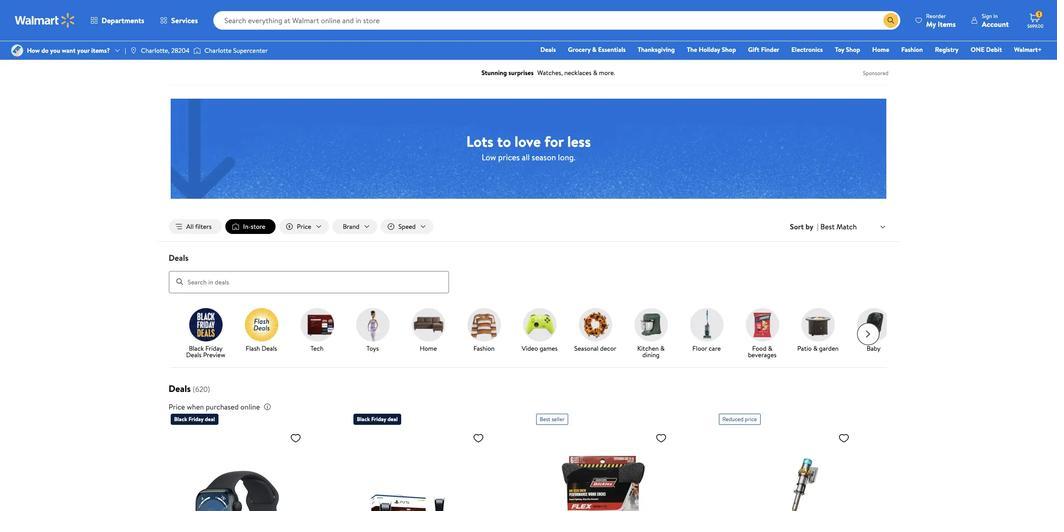 Task type: vqa. For each thing, say whether or not it's contained in the screenshot.
the Patio
yes



Task type: describe. For each thing, give the bounding box(es) containing it.
finder
[[761, 45, 779, 54]]

brand
[[343, 222, 359, 231]]

kitchen & dining link
[[627, 308, 675, 360]]

walmart+
[[1014, 45, 1042, 54]]

black friday deals preview link
[[182, 308, 230, 360]]

gift
[[748, 45, 760, 54]]

one debit link
[[967, 45, 1006, 55]]

all filters button
[[169, 219, 222, 234]]

in-
[[243, 222, 251, 231]]

charlotte,
[[141, 46, 170, 55]]

sign in to add to favorites list, dyson v15 detect absolute vacuum | iron/gold | new image
[[838, 433, 850, 444]]

legal information image
[[264, 403, 271, 411]]

dyson v15 detect absolute vacuum | iron/gold | new image
[[719, 429, 853, 512]]

registry link
[[931, 45, 963, 55]]

toy shop
[[835, 45, 860, 54]]

preview
[[203, 350, 225, 360]]

want
[[62, 46, 76, 55]]

prices
[[498, 151, 520, 163]]

$699.00
[[1027, 23, 1044, 29]]

sort by |
[[790, 222, 819, 232]]

1 shop from the left
[[722, 45, 736, 54]]

all
[[186, 222, 194, 231]]

black friday deal for apple watch series 9 gps 41mm midnight aluminum case with midnight sport band - s/m image
[[174, 415, 215, 423]]

online
[[240, 402, 260, 412]]

sign in account
[[982, 12, 1009, 29]]

floor care
[[692, 344, 721, 353]]

apple watch series 9 gps 41mm midnight aluminum case with midnight sport band - s/m image
[[170, 429, 305, 512]]

care
[[709, 344, 721, 353]]

lots
[[466, 131, 494, 151]]

patio & garden
[[797, 344, 839, 353]]

& for beverages
[[768, 344, 772, 353]]

debit
[[986, 45, 1002, 54]]

toy
[[835, 45, 844, 54]]

how do you want your items?
[[27, 46, 110, 55]]

0 vertical spatial home
[[872, 45, 889, 54]]

season
[[532, 151, 556, 163]]

black for apple watch series 9 gps 41mm midnight aluminum case with midnight sport band - s/m image
[[174, 415, 187, 423]]

& for dining
[[660, 344, 665, 353]]

to
[[497, 131, 511, 151]]

friday inside black friday deals preview
[[205, 344, 223, 353]]

seasonal decor image
[[579, 308, 612, 342]]

all filters
[[186, 222, 212, 231]]

patio & garden link
[[794, 308, 842, 354]]

match
[[837, 222, 857, 232]]

fashion image
[[467, 308, 501, 342]]

| inside sort and filter section element
[[817, 222, 819, 232]]

charlotte
[[205, 46, 232, 55]]

tech link
[[293, 308, 341, 354]]

one debit
[[971, 45, 1002, 54]]

price for price
[[297, 222, 311, 231]]

2 shop from the left
[[846, 45, 860, 54]]

dining
[[642, 350, 660, 360]]

long.
[[558, 151, 575, 163]]

essentials
[[598, 45, 626, 54]]

video
[[522, 344, 538, 353]]

kitchen and dining image
[[634, 308, 668, 342]]

video games link
[[516, 308, 564, 354]]

toys link
[[349, 308, 397, 354]]

kitchen
[[637, 344, 659, 353]]

departments button
[[83, 9, 152, 32]]

black friday deal for playstation 5 disc console - marvel's spider-man 2 bundle image
[[357, 415, 398, 423]]

your
[[77, 46, 90, 55]]

reduced price
[[722, 415, 757, 423]]

electronics link
[[787, 45, 827, 55]]

departments
[[102, 15, 144, 26]]

deals inside search box
[[169, 252, 189, 264]]

electronics
[[791, 45, 823, 54]]

playstation 5 disc console - marvel's spider-man 2 bundle image
[[353, 429, 488, 512]]

tech
[[311, 344, 324, 353]]

deals right flash
[[262, 344, 277, 353]]

sign in to add to favorites list, genuine dickies men's dri-tech crew socks, 6-pack image
[[656, 433, 667, 444]]

price button
[[279, 219, 329, 234]]

deals (620)
[[169, 383, 210, 395]]

the holiday shop
[[687, 45, 736, 54]]

brand button
[[333, 219, 377, 234]]

toy shop link
[[831, 45, 864, 55]]

black friday deals image
[[189, 308, 222, 342]]

in-store button
[[226, 219, 276, 234]]

black friday deals preview
[[186, 344, 225, 360]]

games
[[540, 344, 558, 353]]

charlotte supercenter
[[205, 46, 268, 55]]

seasonal
[[574, 344, 599, 353]]

0 vertical spatial home link
[[868, 45, 894, 55]]

in-store
[[243, 222, 265, 231]]

black for playstation 5 disc console - marvel's spider-man 2 bundle image
[[357, 415, 370, 423]]

the holiday shop link
[[683, 45, 740, 55]]

price
[[745, 415, 757, 423]]

toys image
[[356, 308, 389, 342]]

video games image
[[523, 308, 556, 342]]

charlotte, 28204
[[141, 46, 190, 55]]

 image for charlotte, 28204
[[130, 47, 137, 54]]

when
[[187, 402, 204, 412]]

thanksgiving link
[[634, 45, 679, 55]]



Task type: locate. For each thing, give the bounding box(es) containing it.
deals inside black friday deals preview
[[186, 350, 202, 360]]

shop right toy on the right
[[846, 45, 860, 54]]

1 vertical spatial best
[[540, 415, 550, 423]]

Search search field
[[213, 11, 900, 30]]

items
[[938, 19, 956, 29]]

reorder my items
[[926, 12, 956, 29]]

sign
[[982, 12, 992, 20]]

0 horizontal spatial best
[[540, 415, 550, 423]]

one
[[971, 45, 985, 54]]

how
[[27, 46, 40, 55]]

0 horizontal spatial home
[[420, 344, 437, 353]]

deals link
[[536, 45, 560, 55]]

patio
[[797, 344, 812, 353]]

friday for apple watch series 9 gps 41mm midnight aluminum case with midnight sport band - s/m image
[[189, 415, 203, 423]]

friday
[[205, 344, 223, 353], [189, 415, 203, 423], [371, 415, 386, 423]]

registry
[[935, 45, 959, 54]]

shop right holiday
[[722, 45, 736, 54]]

1 vertical spatial home link
[[404, 308, 453, 354]]

1 horizontal spatial home
[[872, 45, 889, 54]]

food
[[752, 344, 767, 353]]

 image right the 28204
[[193, 46, 201, 55]]

28204
[[171, 46, 190, 55]]

0 vertical spatial price
[[297, 222, 311, 231]]

& right grocery at the right
[[592, 45, 597, 54]]

best right by
[[820, 222, 835, 232]]

deals down "walmart site-wide" search box
[[540, 45, 556, 54]]

flash deals
[[246, 344, 277, 353]]

 image for charlotte supercenter
[[193, 46, 201, 55]]

best match button
[[819, 221, 889, 233]]

my
[[926, 19, 936, 29]]

& right the dining
[[660, 344, 665, 353]]

search icon image
[[887, 17, 895, 24]]

sponsored
[[863, 69, 889, 77]]

kitchen & dining
[[637, 344, 665, 360]]

0 horizontal spatial |
[[125, 46, 126, 55]]

patio & garden image
[[801, 308, 835, 342]]

toys
[[367, 344, 379, 353]]

home up sponsored
[[872, 45, 889, 54]]

1 vertical spatial |
[[817, 222, 819, 232]]

1 horizontal spatial black
[[189, 344, 204, 353]]

best inside "popup button"
[[820, 222, 835, 232]]

less
[[567, 131, 591, 151]]

price
[[297, 222, 311, 231], [169, 402, 185, 412]]

0 horizontal spatial shop
[[722, 45, 736, 54]]

best match
[[820, 222, 857, 232]]

2 horizontal spatial black
[[357, 415, 370, 423]]

best seller
[[540, 415, 565, 423]]

genuine dickies men's dri-tech crew socks, 6-pack image
[[536, 429, 671, 512]]

do
[[41, 46, 49, 55]]

1 horizontal spatial shop
[[846, 45, 860, 54]]

home link
[[868, 45, 894, 55], [404, 308, 453, 354]]

 image left charlotte,
[[130, 47, 137, 54]]

2 horizontal spatial friday
[[371, 415, 386, 423]]

0 vertical spatial best
[[820, 222, 835, 232]]

|
[[125, 46, 126, 55], [817, 222, 819, 232]]

seasonal decor
[[574, 344, 616, 353]]

floorcare image
[[690, 308, 723, 342]]

fashion left registry link
[[901, 45, 923, 54]]

1 horizontal spatial deal
[[388, 415, 398, 423]]

price left when
[[169, 402, 185, 412]]

0 horizontal spatial deal
[[205, 415, 215, 423]]

tech image
[[300, 308, 334, 342]]

by
[[806, 222, 813, 232]]

fashion down fashion image
[[473, 344, 495, 353]]

| right by
[[817, 222, 819, 232]]

love
[[515, 131, 541, 151]]

home down the 'home' image
[[420, 344, 437, 353]]

& inside food & beverages
[[768, 344, 772, 353]]

0 horizontal spatial black
[[174, 415, 187, 423]]

reorder
[[926, 12, 946, 20]]

1
[[1038, 10, 1040, 18]]

decor
[[600, 344, 616, 353]]

sort
[[790, 222, 804, 232]]

baby
[[867, 344, 881, 353]]

1 deal from the left
[[205, 415, 215, 423]]

price for price when purchased online
[[169, 402, 185, 412]]

deals up search icon
[[169, 252, 189, 264]]

thanksgiving
[[638, 45, 675, 54]]

grocery & essentials link
[[564, 45, 630, 55]]

0 vertical spatial fashion link
[[897, 45, 927, 55]]

flash deals image
[[245, 308, 278, 342]]

you
[[50, 46, 60, 55]]

Deals search field
[[157, 252, 900, 293]]

0 horizontal spatial  image
[[130, 47, 137, 54]]

walmart image
[[15, 13, 75, 28]]

lots to love for less. low prices all season long. image
[[170, 99, 887, 199]]

& inside the kitchen & dining
[[660, 344, 665, 353]]

black friday deal
[[174, 415, 215, 423], [357, 415, 398, 423]]

grocery
[[568, 45, 591, 54]]

2 black friday deal from the left
[[357, 415, 398, 423]]

for
[[544, 131, 564, 151]]

0 horizontal spatial home link
[[404, 308, 453, 354]]

0 horizontal spatial fashion
[[473, 344, 495, 353]]

sign in to add to favorites list, playstation 5 disc console - marvel's spider-man 2 bundle image
[[473, 433, 484, 444]]

&
[[592, 45, 597, 54], [660, 344, 665, 353], [768, 344, 772, 353], [813, 344, 818, 353]]

sign in to add to favorites list, apple watch series 9 gps 41mm midnight aluminum case with midnight sport band - s/m image
[[290, 433, 301, 444]]

best left seller
[[540, 415, 550, 423]]

1 vertical spatial price
[[169, 402, 185, 412]]

& right patio
[[813, 344, 818, 353]]

1 horizontal spatial |
[[817, 222, 819, 232]]

 image
[[193, 46, 201, 55], [130, 47, 137, 54]]

1 vertical spatial home
[[420, 344, 437, 353]]

1 vertical spatial fashion link
[[460, 308, 508, 354]]

deals left (620)
[[169, 383, 191, 395]]

1 horizontal spatial price
[[297, 222, 311, 231]]

0 vertical spatial |
[[125, 46, 126, 55]]

1 horizontal spatial fashion link
[[897, 45, 927, 55]]

lots to love for less low prices all season long.
[[466, 131, 591, 163]]

floor
[[692, 344, 707, 353]]

home image
[[412, 308, 445, 342]]

baby link
[[850, 308, 898, 354]]

best for best match
[[820, 222, 835, 232]]

food & beverages image
[[746, 308, 779, 342]]

in
[[993, 12, 998, 20]]

& right food
[[768, 344, 772, 353]]

deals
[[540, 45, 556, 54], [169, 252, 189, 264], [262, 344, 277, 353], [186, 350, 202, 360], [169, 383, 191, 395]]

1 horizontal spatial fashion
[[901, 45, 923, 54]]

gift finder link
[[744, 45, 784, 55]]

Search in deals search field
[[169, 271, 449, 293]]

items?
[[91, 46, 110, 55]]

fashion link
[[897, 45, 927, 55], [460, 308, 508, 354]]

0 horizontal spatial fashion link
[[460, 308, 508, 354]]

gift finder
[[748, 45, 779, 54]]

beverages
[[748, 350, 777, 360]]

1 vertical spatial fashion
[[473, 344, 495, 353]]

1 black friday deal from the left
[[174, 415, 215, 423]]

grocery & essentials
[[568, 45, 626, 54]]

0 horizontal spatial price
[[169, 402, 185, 412]]

1 horizontal spatial best
[[820, 222, 835, 232]]

purchased
[[206, 402, 239, 412]]

1 $699.00
[[1027, 10, 1044, 29]]

best for best seller
[[540, 415, 550, 423]]

deals left preview
[[186, 350, 202, 360]]

1 horizontal spatial friday
[[205, 344, 223, 353]]

services button
[[152, 9, 206, 32]]

Walmart Site-Wide search field
[[213, 11, 900, 30]]

walmart+ link
[[1010, 45, 1046, 55]]

baby image
[[857, 308, 890, 342]]

shop
[[722, 45, 736, 54], [846, 45, 860, 54]]

services
[[171, 15, 198, 26]]

filters
[[195, 222, 212, 231]]

deal for playstation 5 disc console - marvel's spider-man 2 bundle image
[[388, 415, 398, 423]]

| right items?
[[125, 46, 126, 55]]

price right the store
[[297, 222, 311, 231]]

black
[[189, 344, 204, 353], [174, 415, 187, 423], [357, 415, 370, 423]]

next slide for chipmodulewithimages list image
[[857, 323, 879, 345]]

price inside price "dropdown button"
[[297, 222, 311, 231]]

1 horizontal spatial black friday deal
[[357, 415, 398, 423]]

account
[[982, 19, 1009, 29]]

video games
[[522, 344, 558, 353]]

store
[[251, 222, 265, 231]]

2 deal from the left
[[388, 415, 398, 423]]

food & beverages link
[[738, 308, 786, 360]]

flash
[[246, 344, 260, 353]]

sort and filter section element
[[157, 212, 900, 242]]

the
[[687, 45, 697, 54]]

1 horizontal spatial home link
[[868, 45, 894, 55]]

1 horizontal spatial  image
[[193, 46, 201, 55]]

& for essentials
[[592, 45, 597, 54]]

 image
[[11, 45, 23, 57]]

speed button
[[381, 219, 433, 234]]

price when purchased online
[[169, 402, 260, 412]]

& for garden
[[813, 344, 818, 353]]

deal for apple watch series 9 gps 41mm midnight aluminum case with midnight sport band - s/m image
[[205, 415, 215, 423]]

0 horizontal spatial friday
[[189, 415, 203, 423]]

black inside black friday deals preview
[[189, 344, 204, 353]]

supercenter
[[233, 46, 268, 55]]

floor care link
[[683, 308, 731, 354]]

food & beverages
[[748, 344, 777, 360]]

0 horizontal spatial black friday deal
[[174, 415, 215, 423]]

reduced
[[722, 415, 744, 423]]

search image
[[176, 278, 183, 286]]

0 vertical spatial fashion
[[901, 45, 923, 54]]

friday for playstation 5 disc console - marvel's spider-man 2 bundle image
[[371, 415, 386, 423]]

best
[[820, 222, 835, 232], [540, 415, 550, 423]]



